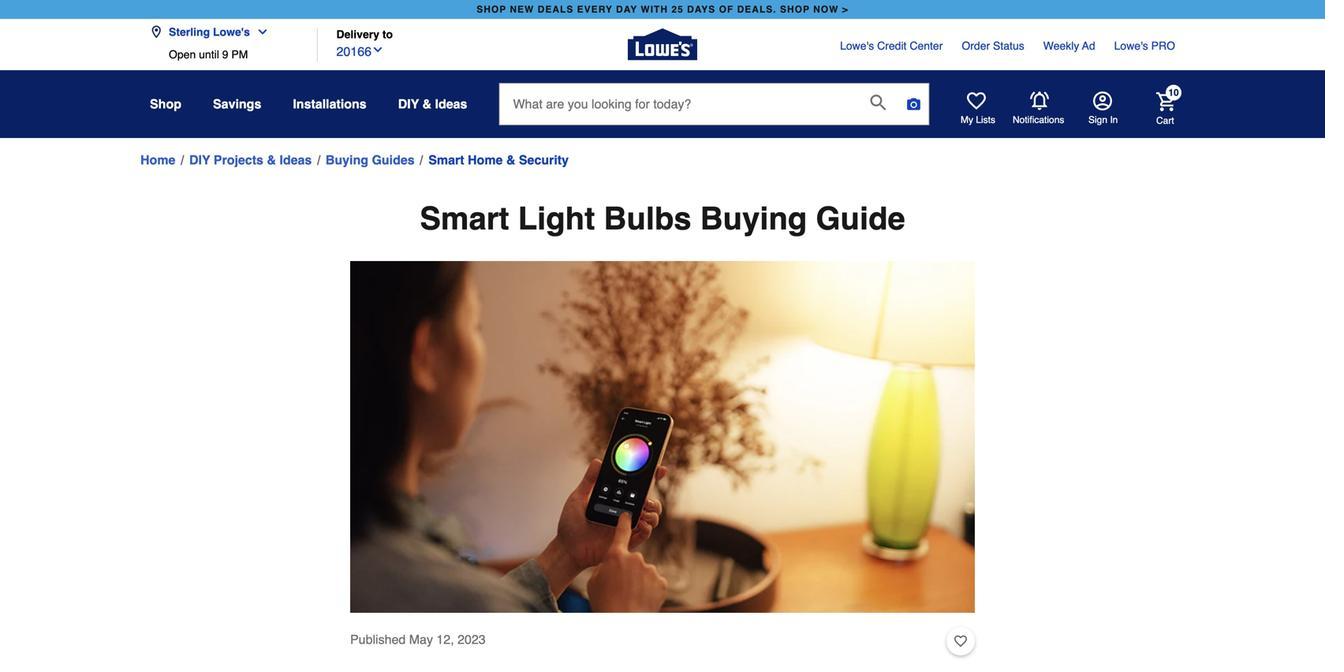 Task type: vqa. For each thing, say whether or not it's contained in the screenshot.
TO
yes



Task type: describe. For each thing, give the bounding box(es) containing it.
center
[[910, 39, 943, 52]]

ideas inside diy & ideas button
[[435, 97, 467, 111]]

sterling
[[169, 26, 210, 38]]

lowe's for lowe's credit center
[[840, 39, 874, 52]]

published may 12, 2023
[[350, 632, 486, 647]]

may
[[409, 632, 433, 647]]

buying guides link
[[326, 151, 415, 170]]

order
[[962, 39, 990, 52]]

lowe's home improvement lists image
[[967, 91, 986, 110]]

shop
[[150, 97, 181, 111]]

sign
[[1088, 114, 1107, 125]]

day
[[616, 4, 637, 15]]

chevron down image
[[372, 43, 384, 56]]

0 vertical spatial buying
[[326, 153, 368, 167]]

lowe's credit center
[[840, 39, 943, 52]]

10
[[1168, 87, 1179, 98]]

status
[[993, 39, 1024, 52]]

diy & ideas button
[[398, 90, 467, 118]]

diy projects & ideas link
[[189, 151, 312, 170]]

pm
[[231, 48, 248, 61]]

1 vertical spatial buying
[[700, 200, 807, 237]]

to
[[382, 28, 393, 41]]

installations button
[[293, 90, 367, 118]]

sterling lowe's
[[169, 26, 250, 38]]

2023
[[458, 632, 486, 647]]

diy & ideas
[[398, 97, 467, 111]]

lowe's credit center link
[[840, 38, 943, 54]]

my
[[961, 114, 973, 125]]

savings
[[213, 97, 261, 111]]

lists
[[976, 114, 995, 125]]

diy for diy projects & ideas
[[189, 153, 210, 167]]

sign in
[[1088, 114, 1118, 125]]

search image
[[870, 95, 886, 110]]

light
[[518, 200, 595, 237]]

1 shop from the left
[[477, 4, 506, 15]]

>
[[842, 4, 849, 15]]

lowe's home improvement notification center image
[[1030, 92, 1049, 110]]

delivery to
[[336, 28, 393, 41]]

25
[[672, 4, 684, 15]]

ideas inside "diy projects & ideas" link
[[280, 153, 312, 167]]

with
[[641, 4, 668, 15]]

pro
[[1151, 39, 1175, 52]]

weekly
[[1043, 39, 1079, 52]]

lowe's pro link
[[1114, 38, 1175, 54]]

Search Query text field
[[500, 84, 858, 125]]

new
[[510, 4, 534, 15]]

deals
[[538, 4, 574, 15]]

bulbs
[[604, 200, 691, 237]]

a woman adjusting the lighting with her smart phone. image
[[350, 261, 975, 613]]

9
[[222, 48, 228, 61]]

location image
[[150, 26, 162, 38]]

of
[[719, 4, 734, 15]]

diy projects & ideas
[[189, 153, 312, 167]]

published
[[350, 632, 406, 647]]

shop new deals every day with 25 days of deals. shop now >
[[477, 4, 849, 15]]

chevron down image
[[250, 26, 269, 38]]

heart outline image
[[954, 633, 967, 650]]

smart home & security
[[428, 153, 569, 167]]

smart light bulbs buying guide
[[420, 200, 905, 237]]

lowe's pro
[[1114, 39, 1175, 52]]

projects
[[214, 153, 263, 167]]

every
[[577, 4, 613, 15]]



Task type: locate. For each thing, give the bounding box(es) containing it.
weekly ad link
[[1043, 38, 1095, 54]]

until
[[199, 48, 219, 61]]

1 vertical spatial diy
[[189, 153, 210, 167]]

smart home & security link
[[428, 151, 569, 170]]

sterling lowe's button
[[150, 16, 275, 48]]

1 horizontal spatial home
[[468, 153, 503, 167]]

notifications
[[1013, 114, 1064, 125]]

& for smart home & security
[[506, 153, 515, 167]]

lowe's inside lowe's pro link
[[1114, 39, 1148, 52]]

0 horizontal spatial shop
[[477, 4, 506, 15]]

security
[[519, 153, 569, 167]]

smart
[[428, 153, 464, 167], [420, 200, 509, 237]]

lowe's home improvement account image
[[1093, 91, 1112, 110]]

savings button
[[213, 90, 261, 118]]

ad
[[1082, 39, 1095, 52]]

delivery
[[336, 28, 379, 41]]

lowe's for lowe's pro
[[1114, 39, 1148, 52]]

0 vertical spatial smart
[[428, 153, 464, 167]]

smart down the smart home & security "link"
[[420, 200, 509, 237]]

smart for smart light bulbs buying guide
[[420, 200, 509, 237]]

1 horizontal spatial shop
[[780, 4, 810, 15]]

ideas up smart home & security
[[435, 97, 467, 111]]

days
[[687, 4, 716, 15]]

1 home from the left
[[140, 153, 175, 167]]

home down shop button
[[140, 153, 175, 167]]

1 vertical spatial smart
[[420, 200, 509, 237]]

buying
[[326, 153, 368, 167], [700, 200, 807, 237]]

1 horizontal spatial buying
[[700, 200, 807, 237]]

ideas right projects
[[280, 153, 312, 167]]

smart right guides
[[428, 153, 464, 167]]

diy for diy & ideas
[[398, 97, 419, 111]]

diy inside button
[[398, 97, 419, 111]]

smart for smart home & security
[[428, 153, 464, 167]]

shop left 'now'
[[780, 4, 810, 15]]

lowe's inside the lowe's credit center link
[[840, 39, 874, 52]]

0 horizontal spatial &
[[267, 153, 276, 167]]

2 shop from the left
[[780, 4, 810, 15]]

&
[[422, 97, 432, 111], [267, 153, 276, 167], [506, 153, 515, 167]]

open until 9 pm
[[169, 48, 248, 61]]

1 horizontal spatial &
[[422, 97, 432, 111]]

home inside the smart home & security "link"
[[468, 153, 503, 167]]

now
[[813, 4, 839, 15]]

lowe's home improvement cart image
[[1156, 92, 1175, 111]]

0 vertical spatial diy
[[398, 97, 419, 111]]

installations
[[293, 97, 367, 111]]

1 horizontal spatial lowe's
[[840, 39, 874, 52]]

& inside the smart home & security "link"
[[506, 153, 515, 167]]

0 horizontal spatial diy
[[189, 153, 210, 167]]

cart
[[1156, 115, 1174, 126]]

weekly ad
[[1043, 39, 1095, 52]]

shop button
[[150, 90, 181, 118]]

1 horizontal spatial ideas
[[435, 97, 467, 111]]

my lists link
[[961, 91, 995, 126]]

lowe's left pro
[[1114, 39, 1148, 52]]

2 home from the left
[[468, 153, 503, 167]]

lowe's home improvement logo image
[[628, 10, 697, 79]]

ideas
[[435, 97, 467, 111], [280, 153, 312, 167]]

1 horizontal spatial diy
[[398, 97, 419, 111]]

0 horizontal spatial lowe's
[[213, 26, 250, 38]]

0 horizontal spatial home
[[140, 153, 175, 167]]

order status link
[[962, 38, 1024, 54]]

in
[[1110, 114, 1118, 125]]

deals.
[[737, 4, 777, 15]]

1 vertical spatial ideas
[[280, 153, 312, 167]]

lowe's
[[213, 26, 250, 38], [840, 39, 874, 52], [1114, 39, 1148, 52]]

buying guides
[[326, 153, 415, 167]]

order status
[[962, 39, 1024, 52]]

shop new deals every day with 25 days of deals. shop now > link
[[473, 0, 852, 19]]

lowe's inside sterling lowe's button
[[213, 26, 250, 38]]

home link
[[140, 151, 175, 170]]

guide
[[816, 200, 905, 237]]

home left security
[[468, 153, 503, 167]]

sign in button
[[1088, 91, 1118, 126]]

20166 button
[[336, 41, 384, 61]]

home
[[140, 153, 175, 167], [468, 153, 503, 167]]

& for diy projects & ideas
[[267, 153, 276, 167]]

0 horizontal spatial buying
[[326, 153, 368, 167]]

diy up guides
[[398, 97, 419, 111]]

& inside "diy projects & ideas" link
[[267, 153, 276, 167]]

diy left projects
[[189, 153, 210, 167]]

guides
[[372, 153, 415, 167]]

0 vertical spatial ideas
[[435, 97, 467, 111]]

2 horizontal spatial &
[[506, 153, 515, 167]]

12,
[[436, 632, 454, 647]]

0 horizontal spatial ideas
[[280, 153, 312, 167]]

my lists
[[961, 114, 995, 125]]

camera image
[[906, 96, 922, 112]]

shop left new
[[477, 4, 506, 15]]

& inside diy & ideas button
[[422, 97, 432, 111]]

None search field
[[499, 83, 930, 140]]

diy
[[398, 97, 419, 111], [189, 153, 210, 167]]

credit
[[877, 39, 907, 52]]

2 horizontal spatial lowe's
[[1114, 39, 1148, 52]]

open
[[169, 48, 196, 61]]

lowe's up the 9
[[213, 26, 250, 38]]

lowe's left credit
[[840, 39, 874, 52]]

shop
[[477, 4, 506, 15], [780, 4, 810, 15]]

smart inside "link"
[[428, 153, 464, 167]]

20166
[[336, 44, 372, 59]]



